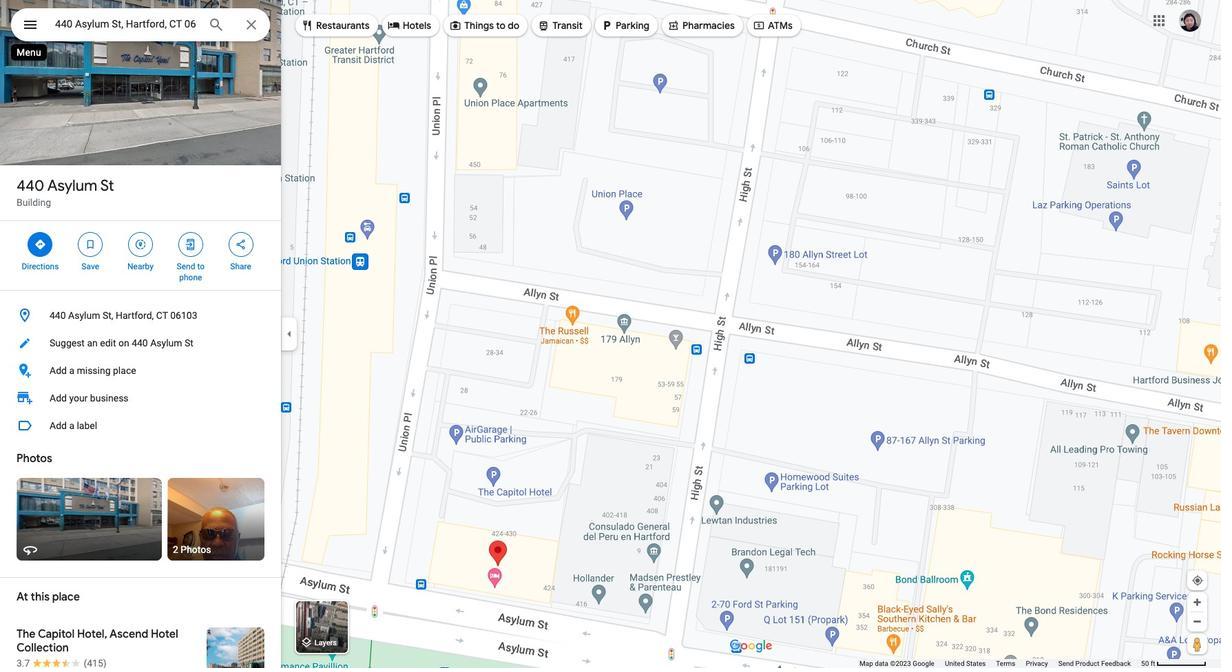 Task type: locate. For each thing, give the bounding box(es) containing it.
1 vertical spatial st
[[185, 338, 193, 349]]

0 vertical spatial send
[[177, 262, 195, 271]]

0 horizontal spatial 440
[[17, 176, 44, 196]]

footer
[[860, 659, 1141, 668]]

440 up the suggest on the left bottom
[[50, 310, 66, 321]]

asylum inside 'button'
[[68, 310, 100, 321]]

1 vertical spatial send
[[1059, 660, 1074, 667]]

440 asylum st, hartford, ct 06103
[[50, 310, 197, 321]]


[[601, 18, 613, 33]]

add inside button
[[50, 420, 67, 431]]


[[667, 18, 680, 33]]

pharmacies
[[683, 19, 735, 32]]

things
[[464, 19, 494, 32]]

2 horizontal spatial 440
[[132, 338, 148, 349]]

440
[[17, 176, 44, 196], [50, 310, 66, 321], [132, 338, 148, 349]]

a for missing
[[69, 365, 74, 376]]

asylum up the building
[[47, 176, 97, 196]]

asylum left st,
[[68, 310, 100, 321]]

zoom out image
[[1192, 617, 1203, 627]]

st
[[100, 176, 114, 196], [185, 338, 193, 349]]

add for add a label
[[50, 420, 67, 431]]

0 vertical spatial photos
[[17, 452, 52, 466]]

0 vertical spatial add
[[50, 365, 67, 376]]

asylum down the ct
[[150, 338, 182, 349]]

send inside send to phone
[[177, 262, 195, 271]]

your
[[69, 393, 88, 404]]

0 horizontal spatial place
[[52, 590, 80, 604]]

send
[[177, 262, 195, 271], [1059, 660, 1074, 667]]

send to phone
[[177, 262, 205, 282]]

1 vertical spatial add
[[50, 393, 67, 404]]

2
[[173, 544, 178, 555]]


[[301, 18, 313, 33]]

1 a from the top
[[69, 365, 74, 376]]

a
[[69, 365, 74, 376], [69, 420, 74, 431]]

asylum inside button
[[150, 338, 182, 349]]

1 horizontal spatial place
[[113, 365, 136, 376]]

add for add a missing place
[[50, 365, 67, 376]]

map data ©2023 google
[[860, 660, 935, 667]]


[[388, 18, 400, 33]]

place right this
[[52, 590, 80, 604]]

add left label
[[50, 420, 67, 431]]

1 vertical spatial a
[[69, 420, 74, 431]]

united
[[945, 660, 965, 667]]

terms button
[[996, 659, 1016, 668]]

50 ft button
[[1141, 660, 1207, 667]]

 things to do
[[449, 18, 520, 33]]

 search field
[[11, 8, 270, 44]]

 hotels
[[388, 18, 431, 33]]

1 horizontal spatial photos
[[181, 544, 211, 555]]


[[449, 18, 462, 33]]

1 vertical spatial asylum
[[68, 310, 100, 321]]

0 vertical spatial st
[[100, 176, 114, 196]]

asylum for st,
[[68, 310, 100, 321]]

to up phone
[[197, 262, 205, 271]]

label
[[77, 420, 97, 431]]

footer containing map data ©2023 google
[[860, 659, 1141, 668]]

 pharmacies
[[667, 18, 735, 33]]

show your location image
[[1192, 574, 1204, 587]]

google
[[913, 660, 935, 667]]

0 vertical spatial a
[[69, 365, 74, 376]]

send for send product feedback
[[1059, 660, 1074, 667]]

to
[[496, 19, 506, 32], [197, 262, 205, 271]]

1 vertical spatial photos
[[181, 544, 211, 555]]

440 inside 'button'
[[50, 310, 66, 321]]

ft
[[1151, 660, 1156, 667]]

2 vertical spatial 440
[[132, 338, 148, 349]]

photos right '2'
[[181, 544, 211, 555]]

50
[[1141, 660, 1149, 667]]

2 photos button
[[167, 478, 265, 561]]

suggest an edit on 440 asylum st
[[50, 338, 193, 349]]

1 horizontal spatial send
[[1059, 660, 1074, 667]]

add down the suggest on the left bottom
[[50, 365, 67, 376]]

2 add from the top
[[50, 393, 67, 404]]

add your business
[[50, 393, 129, 404]]

terms
[[996, 660, 1016, 667]]

place down on
[[113, 365, 136, 376]]

add for add your business
[[50, 393, 67, 404]]

layers
[[315, 639, 337, 648]]

add inside button
[[50, 365, 67, 376]]

 parking
[[601, 18, 650, 33]]

add left your
[[50, 393, 67, 404]]

atms
[[768, 19, 793, 32]]

0 horizontal spatial to
[[197, 262, 205, 271]]

add
[[50, 365, 67, 376], [50, 393, 67, 404], [50, 420, 67, 431]]


[[134, 237, 147, 252]]

do
[[508, 19, 520, 32]]

a left label
[[69, 420, 74, 431]]

1 vertical spatial 440
[[50, 310, 66, 321]]

united states button
[[945, 659, 986, 668]]

photos
[[17, 452, 52, 466], [181, 544, 211, 555]]

none field inside 440 asylum st, hartford, ct 06103 field
[[55, 16, 197, 32]]

google account: michele murakami  
(michele.murakami@adept.ai) image
[[1179, 9, 1201, 31]]

2 vertical spatial add
[[50, 420, 67, 431]]

440 for st
[[17, 176, 44, 196]]

2 a from the top
[[69, 420, 74, 431]]

share
[[230, 262, 251, 271]]

a inside button
[[69, 365, 74, 376]]

send product feedback
[[1059, 660, 1131, 667]]

1 horizontal spatial 440
[[50, 310, 66, 321]]

a for label
[[69, 420, 74, 431]]

asylum inside the 440 asylum st building
[[47, 176, 97, 196]]

0 horizontal spatial st
[[100, 176, 114, 196]]

asylum
[[47, 176, 97, 196], [68, 310, 100, 321], [150, 338, 182, 349]]

send left product
[[1059, 660, 1074, 667]]

440 inside the 440 asylum st building
[[17, 176, 44, 196]]

send product feedback button
[[1059, 659, 1131, 668]]

send inside button
[[1059, 660, 1074, 667]]

0 vertical spatial to
[[496, 19, 506, 32]]

business
[[90, 393, 129, 404]]

50 ft
[[1141, 660, 1156, 667]]

440 right on
[[132, 338, 148, 349]]

0 vertical spatial place
[[113, 365, 136, 376]]

hotels
[[403, 19, 431, 32]]

restaurants
[[316, 19, 370, 32]]

footer inside the google maps element
[[860, 659, 1141, 668]]

google maps element
[[0, 0, 1221, 668]]

states
[[966, 660, 986, 667]]

to left do
[[496, 19, 506, 32]]

st inside button
[[185, 338, 193, 349]]

show street view coverage image
[[1188, 634, 1208, 654]]

1 horizontal spatial st
[[185, 338, 193, 349]]

0 vertical spatial 440
[[17, 176, 44, 196]]

 restaurants
[[301, 18, 370, 33]]

an
[[87, 338, 98, 349]]

add a missing place button
[[0, 357, 281, 384]]

send up phone
[[177, 262, 195, 271]]

None field
[[55, 16, 197, 32]]

440 up the building
[[17, 176, 44, 196]]

3 add from the top
[[50, 420, 67, 431]]

place
[[113, 365, 136, 376], [52, 590, 80, 604]]

send for send to phone
[[177, 262, 195, 271]]

1 vertical spatial to
[[197, 262, 205, 271]]

1 horizontal spatial to
[[496, 19, 506, 32]]

to inside  things to do
[[496, 19, 506, 32]]

on
[[118, 338, 129, 349]]

photos down add a label
[[17, 452, 52, 466]]

a inside button
[[69, 420, 74, 431]]


[[753, 18, 765, 33]]

0 horizontal spatial send
[[177, 262, 195, 271]]

at
[[17, 590, 28, 604]]

0 vertical spatial asylum
[[47, 176, 97, 196]]

a left the missing
[[69, 365, 74, 376]]

2 vertical spatial asylum
[[150, 338, 182, 349]]

asylum for st
[[47, 176, 97, 196]]

1 add from the top
[[50, 365, 67, 376]]

missing
[[77, 365, 111, 376]]



Task type: vqa. For each thing, say whether or not it's contained in the screenshot.
send product feedback
yes



Task type: describe. For each thing, give the bounding box(es) containing it.
suggest
[[50, 338, 85, 349]]

photos inside "button"
[[181, 544, 211, 555]]

capitol
[[38, 628, 75, 641]]

0 horizontal spatial photos
[[17, 452, 52, 466]]

©2023
[[890, 660, 911, 667]]


[[537, 18, 550, 33]]

hartford,
[[116, 310, 154, 321]]


[[34, 237, 46, 252]]

ascend
[[110, 628, 148, 641]]

data
[[875, 660, 889, 667]]

 button
[[11, 8, 50, 44]]

the capitol hotel, ascend hotel collection link
[[0, 617, 281, 668]]

440 asylum st main content
[[0, 0, 281, 668]]

phone
[[179, 273, 202, 282]]

440 asylum st building
[[17, 176, 114, 208]]

map
[[860, 660, 873, 667]]

nearby
[[127, 262, 154, 271]]

transit
[[553, 19, 583, 32]]

united states
[[945, 660, 986, 667]]

place inside button
[[113, 365, 136, 376]]

parking
[[616, 19, 650, 32]]

zoom in image
[[1192, 597, 1203, 608]]

st,
[[103, 310, 113, 321]]


[[235, 237, 247, 252]]

to inside send to phone
[[197, 262, 205, 271]]

440 Asylum St, Hartford, CT 06103 field
[[11, 8, 270, 41]]

2 photos
[[173, 544, 211, 555]]


[[84, 237, 97, 252]]

directions
[[22, 262, 59, 271]]

building
[[17, 197, 51, 208]]

st inside the 440 asylum st building
[[100, 176, 114, 196]]

add a label button
[[0, 412, 281, 439]]

the
[[17, 628, 36, 641]]

the capitol hotel, ascend hotel collection
[[17, 628, 178, 655]]

product
[[1076, 660, 1100, 667]]

hotel,
[[77, 628, 107, 641]]

ct
[[156, 310, 168, 321]]

440 inside button
[[132, 338, 148, 349]]

feedback
[[1101, 660, 1131, 667]]

add your business link
[[0, 384, 281, 412]]

hotel
[[151, 628, 178, 641]]

save
[[82, 262, 99, 271]]

edit
[[100, 338, 116, 349]]

collapse side panel image
[[282, 327, 297, 342]]

 atms
[[753, 18, 793, 33]]

add a label
[[50, 420, 97, 431]]

collection
[[17, 641, 69, 655]]

440 for st,
[[50, 310, 66, 321]]

at this place
[[17, 590, 80, 604]]

actions for 440 asylum st region
[[0, 221, 281, 290]]

this
[[31, 590, 50, 604]]

privacy
[[1026, 660, 1048, 667]]

privacy button
[[1026, 659, 1048, 668]]


[[184, 237, 197, 252]]

3.7 stars 415 reviews image
[[17, 656, 107, 668]]

suggest an edit on 440 asylum st button
[[0, 329, 281, 357]]

add a missing place
[[50, 365, 136, 376]]

06103
[[170, 310, 197, 321]]

1 vertical spatial place
[[52, 590, 80, 604]]


[[22, 15, 39, 34]]

 transit
[[537, 18, 583, 33]]

440 asylum st, hartford, ct 06103 button
[[0, 302, 281, 329]]



